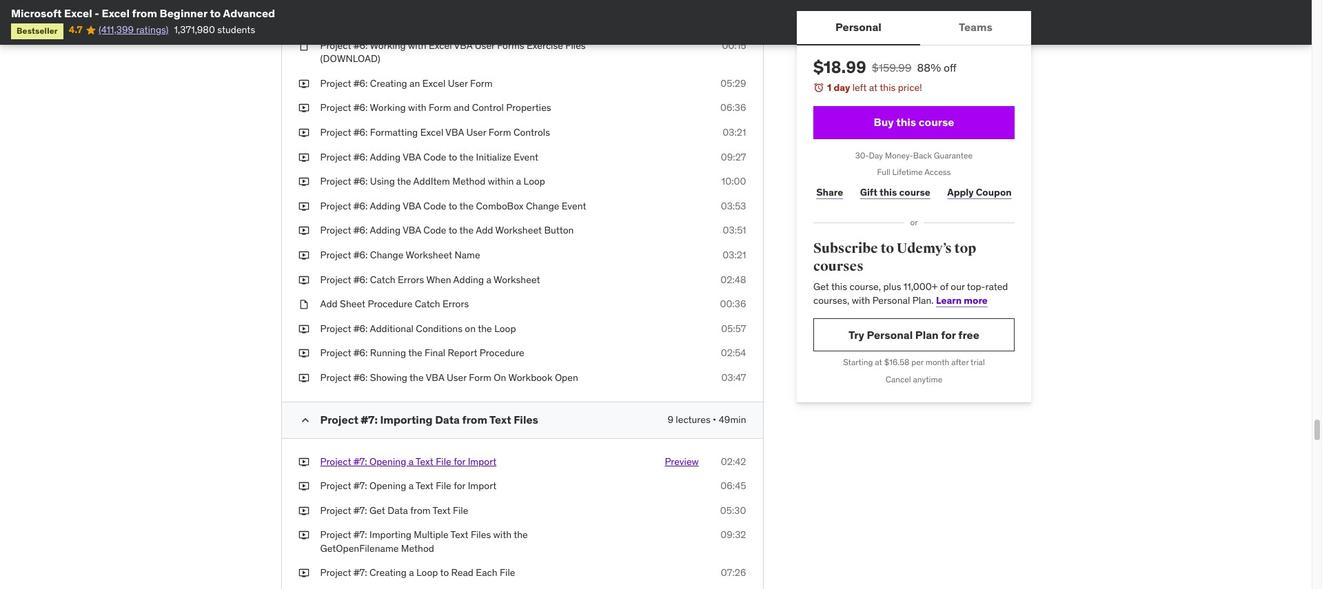 Task type: describe. For each thing, give the bounding box(es) containing it.
05:30
[[721, 505, 747, 517]]

user for the
[[447, 372, 467, 384]]

get inside get this course, plus 11,000+ of our top-rated courses, with personal plan.
[[813, 281, 829, 293]]

when
[[426, 273, 451, 286]]

09:32
[[721, 529, 747, 542]]

of
[[940, 281, 949, 293]]

form for an
[[470, 77, 493, 90]]

tab list containing personal
[[797, 11, 1031, 46]]

0 horizontal spatial get
[[370, 505, 385, 517]]

05:57
[[721, 323, 747, 335]]

starting at $16.58 per month after trial cancel anytime
[[843, 358, 985, 385]]

1 vertical spatial worksheet
[[406, 249, 452, 261]]

personal button
[[797, 11, 920, 44]]

vba down 'and'
[[446, 126, 464, 139]]

#6: for project #6: adding vba code to the initialize event
[[354, 151, 368, 163]]

13 project from the top
[[320, 372, 351, 384]]

1 horizontal spatial method
[[453, 175, 486, 188]]

#6: for project #6: showing the vba user form on workbook open
[[354, 372, 368, 384]]

anytime
[[913, 375, 943, 385]]

microsoft excel - excel from beginner to advanced
[[11, 6, 275, 20]]

project inside project #7: importing multiple text files with the getopenfilename method
[[320, 529, 351, 542]]

2 horizontal spatial loop
[[524, 175, 545, 188]]

project #7: creating a loop to read each file
[[320, 567, 516, 580]]

working for excel
[[370, 39, 406, 51]]

and
[[454, 102, 470, 114]]

#7: for 09:32
[[354, 529, 367, 542]]

text up the "multiple"
[[433, 505, 451, 517]]

from for -
[[132, 6, 157, 20]]

cancel
[[886, 375, 911, 385]]

try personal plan for free link
[[813, 319, 1015, 352]]

xsmall image for project #7: creating a loop to read each file
[[298, 567, 309, 581]]

2 vertical spatial worksheet
[[494, 273, 540, 286]]

text down on
[[490, 413, 511, 427]]

conditions
[[416, 323, 463, 335]]

9 lectures • 49min
[[668, 413, 747, 426]]

running
[[370, 347, 406, 360]]

try
[[849, 328, 864, 342]]

day
[[869, 150, 883, 160]]

1 vertical spatial event
[[562, 200, 587, 212]]

beginner
[[160, 6, 207, 20]]

getopenfilename
[[320, 543, 399, 555]]

19 project from the top
[[320, 567, 351, 580]]

rated
[[985, 281, 1008, 293]]

microsoft
[[11, 6, 62, 20]]

preview
[[665, 456, 699, 468]]

project #6: using the additem method within a loop
[[320, 175, 545, 188]]

gift this course link
[[857, 179, 933, 206]]

guarantee
[[934, 150, 973, 160]]

03:51
[[723, 224, 747, 237]]

1,371,980
[[174, 24, 215, 36]]

file up project #7: importing multiple text files with the getopenfilename method
[[453, 505, 469, 517]]

file down 'project #7: opening a text file for import' button
[[436, 480, 452, 492]]

xsmall image for project #6: adding vba code to the add worksheet button
[[298, 224, 309, 238]]

1 project #7: opening a text file for import from the top
[[320, 456, 497, 468]]

learn more link
[[936, 294, 988, 307]]

1 horizontal spatial add
[[476, 224, 493, 237]]

0 vertical spatial event
[[514, 151, 539, 163]]

left
[[852, 81, 867, 94]]

data for get
[[388, 505, 408, 517]]

0 vertical spatial at
[[869, 81, 878, 94]]

text down 'project #7: opening a text file for import' button
[[416, 480, 434, 492]]

2 import from the top
[[468, 480, 497, 492]]

read
[[451, 567, 474, 580]]

name
[[455, 249, 480, 261]]

subscribe to udemy's top courses
[[813, 240, 976, 275]]

on
[[465, 323, 476, 335]]

properties
[[506, 102, 551, 114]]

vba up project #6: change worksheet name
[[403, 224, 421, 237]]

project inside button
[[320, 456, 351, 468]]

this for gift
[[880, 186, 897, 198]]

combobox
[[476, 200, 524, 212]]

00:15
[[722, 39, 747, 51]]

project inside project #6: working with excel vba user forms exercise files (download)
[[320, 39, 351, 51]]

(411,399
[[99, 24, 134, 36]]

at inside starting at $16.58 per month after trial cancel anytime
[[875, 358, 882, 368]]

for inside button
[[454, 456, 466, 468]]

to for project #7: creating a loop to read each file
[[440, 567, 449, 580]]

user for an
[[448, 77, 468, 90]]

excel up 4.7
[[64, 6, 92, 20]]

month
[[926, 358, 950, 368]]

bestseller
[[17, 26, 58, 36]]

02:42
[[721, 456, 747, 468]]

12 project from the top
[[320, 347, 351, 360]]

#6: for project #6: using the additem method within a loop
[[354, 175, 368, 188]]

xsmall image for project #7: opening a text file for import
[[298, 480, 309, 494]]

project #6: adding vba code to the add worksheet button
[[320, 224, 574, 237]]

exercise
[[527, 39, 563, 51]]

project #6:  adding vba code to the combobox change event
[[320, 200, 587, 212]]

file inside button
[[436, 456, 452, 468]]

import inside button
[[468, 456, 497, 468]]

xsmall image for project #6:  adding vba code to the combobox change event
[[298, 200, 309, 213]]

course for buy this course
[[919, 115, 954, 129]]

adding for project #6: adding vba code to the add worksheet button
[[370, 224, 401, 237]]

top-
[[967, 281, 985, 293]]

project #6: additional conditions on the loop
[[320, 323, 516, 335]]

subscribe
[[813, 240, 878, 257]]

1 horizontal spatial catch
[[415, 298, 440, 310]]

1 vertical spatial errors
[[443, 298, 469, 310]]

6 project from the top
[[320, 175, 351, 188]]

11,000+
[[904, 281, 938, 293]]

to for project #6:  adding vba code to the combobox change event
[[449, 200, 458, 212]]

project #7: importing multiple text files with the getopenfilename method
[[320, 529, 528, 555]]

a right when
[[487, 273, 492, 286]]

course,
[[850, 281, 881, 293]]

3 project from the top
[[320, 102, 351, 114]]

form left 'and'
[[429, 102, 451, 114]]

0 horizontal spatial catch
[[370, 273, 396, 286]]

00:36
[[720, 298, 747, 310]]

30-day money-back guarantee full lifetime access
[[855, 150, 973, 178]]

$18.99
[[813, 57, 866, 78]]

small image
[[298, 413, 312, 427]]

money-
[[885, 150, 913, 160]]

#7: for 06:45
[[354, 480, 367, 492]]

xsmall image for project #7: importing multiple text files with the getopenfilename method
[[298, 529, 309, 543]]

to up 1,371,980 students at top
[[210, 6, 221, 20]]

code for add
[[424, 224, 447, 237]]

0 horizontal spatial add
[[320, 298, 338, 310]]

2 vertical spatial loop
[[417, 567, 438, 580]]

top
[[954, 240, 976, 257]]

-
[[95, 6, 99, 20]]

2 vertical spatial for
[[454, 480, 466, 492]]

buy this course
[[874, 115, 954, 129]]

#6: for project #6: creating an excel user form
[[354, 77, 368, 90]]

5 project from the top
[[320, 151, 351, 163]]

apply coupon button
[[944, 179, 1015, 206]]

0 vertical spatial errors
[[398, 273, 424, 286]]

alarm image
[[813, 82, 824, 93]]

2 vertical spatial personal
[[867, 328, 913, 342]]

#6: for project #6: adding vba code to the add worksheet button
[[354, 224, 368, 237]]

0 vertical spatial procedure
[[368, 298, 413, 310]]

11 project from the top
[[320, 323, 351, 335]]

xsmall image for project #6: using the additem method within a loop
[[298, 175, 309, 189]]

06:45
[[721, 480, 747, 492]]

full
[[877, 167, 890, 178]]

using
[[370, 175, 395, 188]]

xsmall image for project #6: adding vba code to the initialize event
[[298, 151, 309, 164]]

vba down formatting
[[403, 151, 421, 163]]

1,371,980 students
[[174, 24, 255, 36]]

9
[[668, 413, 674, 426]]

project #6: working with form and control properties
[[320, 102, 551, 114]]

course for gift this course
[[899, 186, 930, 198]]

creating for #6:
[[370, 77, 407, 90]]

share
[[816, 186, 843, 198]]

form for the
[[469, 372, 492, 384]]

(download)
[[320, 53, 380, 65]]

49min
[[719, 413, 747, 426]]

06:36
[[721, 102, 747, 114]]

#6: for project #6: formatting excel vba user form controls
[[354, 126, 368, 139]]

report
[[448, 347, 478, 360]]

$159.99
[[872, 61, 912, 74]]

1 horizontal spatial procedure
[[480, 347, 525, 360]]

6 xsmall image from the top
[[298, 456, 309, 469]]

0 vertical spatial worksheet
[[495, 224, 542, 237]]

10:00
[[722, 175, 747, 188]]

more
[[964, 294, 988, 307]]

09:27
[[721, 151, 747, 163]]

03:21 for project #6: change worksheet name
[[723, 249, 747, 261]]

on
[[494, 372, 506, 384]]

this for buy
[[896, 115, 916, 129]]

a inside 'project #7: opening a text file for import' button
[[409, 456, 414, 468]]

working for form
[[370, 102, 406, 114]]

additional
[[370, 323, 414, 335]]

the inside project #7: importing multiple text files with the getopenfilename method
[[514, 529, 528, 542]]

workbook
[[509, 372, 553, 384]]

xsmall image for project #6: running the final report procedure
[[298, 347, 309, 361]]



Task type: locate. For each thing, give the bounding box(es) containing it.
the
[[460, 151, 474, 163], [397, 175, 411, 188], [460, 200, 474, 212], [460, 224, 474, 237], [478, 323, 492, 335], [408, 347, 423, 360], [410, 372, 424, 384], [514, 529, 528, 542]]

vba down additem
[[403, 200, 421, 212]]

1 vertical spatial code
[[424, 200, 447, 212]]

11 xsmall image from the top
[[298, 505, 309, 518]]

add left sheet
[[320, 298, 338, 310]]

vba left forms at the top
[[454, 39, 473, 51]]

0 horizontal spatial from
[[132, 6, 157, 20]]

excel inside project #6: working with excel vba user forms exercise files (download)
[[429, 39, 452, 51]]

per
[[912, 358, 924, 368]]

code for combobox
[[424, 200, 447, 212]]

14 project from the top
[[320, 413, 359, 427]]

1 horizontal spatial get
[[813, 281, 829, 293]]

adding down name
[[453, 273, 484, 286]]

9 #6: from the top
[[354, 249, 368, 261]]

file down project #7: importing data from text files
[[436, 456, 452, 468]]

03:21 down 03:51
[[723, 249, 747, 261]]

free
[[958, 328, 980, 342]]

file right "each"
[[500, 567, 516, 580]]

or
[[910, 217, 918, 228]]

1 vertical spatial 03:21
[[723, 249, 747, 261]]

text inside project #7: importing multiple text files with the getopenfilename method
[[451, 529, 469, 542]]

1 vertical spatial data
[[388, 505, 408, 517]]

0 vertical spatial change
[[526, 200, 560, 212]]

1 horizontal spatial data
[[435, 413, 460, 427]]

0 vertical spatial for
[[941, 328, 956, 342]]

0 horizontal spatial procedure
[[368, 298, 413, 310]]

personal up the $16.58
[[867, 328, 913, 342]]

errors up on
[[443, 298, 469, 310]]

#7: inside button
[[354, 456, 367, 468]]

text inside button
[[416, 456, 434, 468]]

change
[[526, 200, 560, 212], [370, 249, 404, 261]]

xsmall image for add sheet procedure catch errors
[[298, 298, 309, 312]]

students
[[217, 24, 255, 36]]

course inside button
[[919, 115, 954, 129]]

0 vertical spatial get
[[813, 281, 829, 293]]

07:26
[[721, 567, 747, 580]]

text right the "multiple"
[[451, 529, 469, 542]]

from
[[132, 6, 157, 20], [462, 413, 488, 427], [411, 505, 431, 517]]

2 code from the top
[[424, 200, 447, 212]]

procedure
[[368, 298, 413, 310], [480, 347, 525, 360]]

to inside subscribe to udemy's top courses
[[881, 240, 894, 257]]

10 #6: from the top
[[354, 273, 368, 286]]

1 vertical spatial importing
[[370, 529, 412, 542]]

a down 'project #7: opening a text file for import' button
[[409, 480, 414, 492]]

try personal plan for free
[[849, 328, 980, 342]]

0 vertical spatial importing
[[380, 413, 433, 427]]

user down report
[[447, 372, 467, 384]]

16 project from the top
[[320, 480, 351, 492]]

2 xsmall image from the top
[[298, 224, 309, 238]]

8 project from the top
[[320, 224, 351, 237]]

0 vertical spatial loop
[[524, 175, 545, 188]]

import
[[468, 456, 497, 468], [468, 480, 497, 492]]

to for project #6: adding vba code to the add worksheet button
[[449, 224, 458, 237]]

15 project from the top
[[320, 456, 351, 468]]

1 vertical spatial import
[[468, 480, 497, 492]]

project #6: showing the vba user form on workbook open
[[320, 372, 578, 384]]

1 vertical spatial catch
[[415, 298, 440, 310]]

with inside get this course, plus 11,000+ of our top-rated courses, with personal plan.
[[852, 294, 870, 307]]

#6: for project #6: change worksheet name
[[354, 249, 368, 261]]

ratings)
[[136, 24, 169, 36]]

udemy's
[[897, 240, 952, 257]]

get
[[813, 281, 829, 293], [370, 505, 385, 517]]

a down project #7: importing data from text files
[[409, 456, 414, 468]]

xsmall image for project #6: additional conditions on the loop
[[298, 323, 309, 336]]

form up control at the left top
[[470, 77, 493, 90]]

0 horizontal spatial files
[[471, 529, 491, 542]]

0 horizontal spatial errors
[[398, 273, 424, 286]]

get up "getopenfilename"
[[370, 505, 385, 517]]

form up 'initialize'
[[489, 126, 511, 139]]

#6: for project #6: additional conditions on the loop
[[354, 323, 368, 335]]

#7: for 9 lectures
[[361, 413, 378, 427]]

0 horizontal spatial event
[[514, 151, 539, 163]]

4 #6: from the top
[[354, 126, 368, 139]]

tab list
[[797, 11, 1031, 46]]

to left udemy's
[[881, 240, 894, 257]]

project #7: opening a text file for import down project #7: importing data from text files
[[320, 456, 497, 468]]

#6: for project #6:  adding vba code to the combobox change event
[[354, 200, 368, 212]]

for left free
[[941, 328, 956, 342]]

learn more
[[936, 294, 988, 307]]

working up formatting
[[370, 102, 406, 114]]

0 horizontal spatial data
[[388, 505, 408, 517]]

1 xsmall image from the top
[[298, 39, 309, 53]]

catch up add sheet procedure catch errors at bottom
[[370, 273, 396, 286]]

7 xsmall image from the top
[[298, 529, 309, 543]]

importing up 'project #7: opening a text file for import' button
[[380, 413, 433, 427]]

creating for #7:
[[370, 567, 407, 580]]

1 creating from the top
[[370, 77, 407, 90]]

10 project from the top
[[320, 273, 351, 286]]

1 vertical spatial add
[[320, 298, 338, 310]]

errors down project #6: change worksheet name
[[398, 273, 424, 286]]

1 vertical spatial project #7: opening a text file for import
[[320, 480, 497, 492]]

this inside get this course, plus 11,000+ of our top-rated courses, with personal plan.
[[831, 281, 847, 293]]

from for get
[[411, 505, 431, 517]]

data for importing
[[435, 413, 460, 427]]

3 code from the top
[[424, 224, 447, 237]]

at left the $16.58
[[875, 358, 882, 368]]

7 #6: from the top
[[354, 200, 368, 212]]

excel up project #6: adding vba code to the initialize event
[[420, 126, 444, 139]]

course up back at the right of the page
[[919, 115, 954, 129]]

event
[[514, 151, 539, 163], [562, 200, 587, 212]]

creating left an
[[370, 77, 407, 90]]

0 vertical spatial add
[[476, 224, 493, 237]]

vba
[[454, 39, 473, 51], [446, 126, 464, 139], [403, 151, 421, 163], [403, 200, 421, 212], [403, 224, 421, 237], [426, 372, 444, 384]]

with down course,
[[852, 294, 870, 307]]

formatting
[[370, 126, 418, 139]]

loop right within
[[524, 175, 545, 188]]

button
[[544, 224, 574, 237]]

apply
[[947, 186, 974, 198]]

(411,399 ratings)
[[99, 24, 169, 36]]

7 xsmall image from the top
[[298, 249, 309, 262]]

0 vertical spatial opening
[[370, 456, 406, 468]]

adding up using
[[370, 151, 401, 163]]

3 xsmall image from the top
[[298, 298, 309, 312]]

3 xsmall image from the top
[[298, 102, 309, 115]]

importing down project #7: get data from text file
[[370, 529, 412, 542]]

2 creating from the top
[[370, 567, 407, 580]]

02:48
[[721, 273, 747, 286]]

plus
[[883, 281, 901, 293]]

code down project #6:  adding vba code to the combobox change event
[[424, 224, 447, 237]]

1 vertical spatial creating
[[370, 567, 407, 580]]

11 #6: from the top
[[354, 323, 368, 335]]

files up "each"
[[471, 529, 491, 542]]

#7:
[[361, 413, 378, 427], [354, 456, 367, 468], [354, 480, 367, 492], [354, 505, 367, 517], [354, 529, 367, 542], [354, 567, 367, 580]]

0 horizontal spatial change
[[370, 249, 404, 261]]

to up project #6: adding vba code to the add worksheet button
[[449, 200, 458, 212]]

2 horizontal spatial files
[[566, 39, 586, 51]]

#6: for project #6: working with form and control properties
[[354, 102, 368, 114]]

1 opening from the top
[[370, 456, 406, 468]]

xsmall image for project #6: working with excel vba user forms exercise files (download)
[[298, 39, 309, 53]]

0 horizontal spatial method
[[401, 543, 434, 555]]

#6:
[[354, 39, 368, 51], [354, 77, 368, 90], [354, 102, 368, 114], [354, 126, 368, 139], [354, 151, 368, 163], [354, 175, 368, 188], [354, 200, 368, 212], [354, 224, 368, 237], [354, 249, 368, 261], [354, 273, 368, 286], [354, 323, 368, 335], [354, 347, 368, 360], [354, 372, 368, 384]]

8 xsmall image from the top
[[298, 273, 309, 287]]

user for excel
[[467, 126, 487, 139]]

1 vertical spatial opening
[[370, 480, 406, 492]]

0 vertical spatial catch
[[370, 273, 396, 286]]

6 xsmall image from the top
[[298, 175, 309, 189]]

trial
[[971, 358, 985, 368]]

personal inside get this course, plus 11,000+ of our top-rated courses, with personal plan.
[[872, 294, 910, 307]]

day
[[834, 81, 850, 94]]

7 project from the top
[[320, 200, 351, 212]]

data down project #6: showing the vba user form on workbook open
[[435, 413, 460, 427]]

change up button
[[526, 200, 560, 212]]

text down project #7: importing data from text files
[[416, 456, 434, 468]]

1 #6: from the top
[[354, 39, 368, 51]]

1 vertical spatial for
[[454, 456, 466, 468]]

4 xsmall image from the top
[[298, 323, 309, 336]]

1 vertical spatial get
[[370, 505, 385, 517]]

xsmall image for project #6: formatting excel vba user form controls
[[298, 126, 309, 140]]

88%
[[917, 61, 941, 74]]

2 03:21 from the top
[[723, 249, 747, 261]]

user inside project #6: working with excel vba user forms exercise files (download)
[[475, 39, 495, 51]]

2 vertical spatial code
[[424, 224, 447, 237]]

a down project #7: importing multiple text files with the getopenfilename method
[[409, 567, 414, 580]]

this right the buy
[[896, 115, 916, 129]]

1 horizontal spatial change
[[526, 200, 560, 212]]

03:21 for project #6: formatting excel vba user form controls
[[723, 126, 747, 139]]

9 xsmall image from the top
[[298, 347, 309, 361]]

1 horizontal spatial files
[[514, 413, 539, 427]]

for down project #7: importing data from text files
[[454, 456, 466, 468]]

user down control at the left top
[[467, 126, 487, 139]]

13 #6: from the top
[[354, 372, 368, 384]]

#6: for project #6: working with excel vba user forms exercise files (download)
[[354, 39, 368, 51]]

form for excel
[[489, 126, 511, 139]]

1 03:21 from the top
[[723, 126, 747, 139]]

xsmall image for project #7: get data from text file
[[298, 505, 309, 518]]

10 xsmall image from the top
[[298, 480, 309, 494]]

03:21 up the 09:27
[[723, 126, 747, 139]]

change up add sheet procedure catch errors at bottom
[[370, 249, 404, 261]]

to down project #6: formatting excel vba user form controls
[[449, 151, 458, 163]]

course down lifetime
[[899, 186, 930, 198]]

1 vertical spatial at
[[875, 358, 882, 368]]

add
[[476, 224, 493, 237], [320, 298, 338, 310]]

for
[[941, 328, 956, 342], [454, 456, 466, 468], [454, 480, 466, 492]]

1 vertical spatial personal
[[872, 294, 910, 307]]

a
[[516, 175, 522, 188], [487, 273, 492, 286], [409, 456, 414, 468], [409, 480, 414, 492], [409, 567, 414, 580]]

xsmall image for project #6: catch errors when adding a worksheet
[[298, 273, 309, 287]]

2 vertical spatial from
[[411, 505, 431, 517]]

2 horizontal spatial from
[[462, 413, 488, 427]]

1 vertical spatial from
[[462, 413, 488, 427]]

event down controls
[[514, 151, 539, 163]]

a right within
[[516, 175, 522, 188]]

method inside project #7: importing multiple text files with the getopenfilename method
[[401, 543, 434, 555]]

to down project #6:  adding vba code to the combobox change event
[[449, 224, 458, 237]]

final
[[425, 347, 446, 360]]

each
[[476, 567, 498, 580]]

control
[[472, 102, 504, 114]]

0 vertical spatial project #7: opening a text file for import
[[320, 456, 497, 468]]

with up an
[[408, 39, 427, 51]]

1 import from the top
[[468, 456, 497, 468]]

gift this course
[[860, 186, 930, 198]]

forms
[[497, 39, 525, 51]]

1 project from the top
[[320, 39, 351, 51]]

vba down the final
[[426, 372, 444, 384]]

with up "each"
[[493, 529, 512, 542]]

teams button
[[920, 11, 1031, 44]]

4 project from the top
[[320, 126, 351, 139]]

9 project from the top
[[320, 249, 351, 261]]

initialize
[[476, 151, 512, 163]]

0 vertical spatial code
[[424, 151, 447, 163]]

importing inside project #7: importing multiple text files with the getopenfilename method
[[370, 529, 412, 542]]

personal down plus at the right of the page
[[872, 294, 910, 307]]

1 vertical spatial change
[[370, 249, 404, 261]]

back
[[913, 150, 932, 160]]

1 vertical spatial method
[[401, 543, 434, 555]]

2 working from the top
[[370, 102, 406, 114]]

adding for project #6: adding vba code to the initialize event
[[370, 151, 401, 163]]

0 vertical spatial import
[[468, 456, 497, 468]]

#6: inside project #6: working with excel vba user forms exercise files (download)
[[354, 39, 368, 51]]

files down workbook in the left of the page
[[514, 413, 539, 427]]

plan
[[915, 328, 939, 342]]

code
[[424, 151, 447, 163], [424, 200, 447, 212], [424, 224, 447, 237]]

1 working from the top
[[370, 39, 406, 51]]

1 day left at this price!
[[827, 81, 922, 94]]

#6: for project #6: catch errors when adding a worksheet
[[354, 273, 368, 286]]

personal up $18.99
[[836, 20, 882, 34]]

0 vertical spatial creating
[[370, 77, 407, 90]]

0 vertical spatial course
[[919, 115, 954, 129]]

from up ratings) on the left of the page
[[132, 6, 157, 20]]

loop right on
[[495, 323, 516, 335]]

excel up project #6: creating an excel user form
[[429, 39, 452, 51]]

xsmall image
[[298, 39, 309, 53], [298, 77, 309, 91], [298, 102, 309, 115], [298, 126, 309, 140], [298, 151, 309, 164], [298, 175, 309, 189], [298, 249, 309, 262], [298, 273, 309, 287], [298, 347, 309, 361], [298, 480, 309, 494], [298, 505, 309, 518], [298, 567, 309, 581]]

1 code from the top
[[424, 151, 447, 163]]

access
[[925, 167, 951, 178]]

vba inside project #6: working with excel vba user forms exercise files (download)
[[454, 39, 473, 51]]

4.7
[[69, 24, 83, 36]]

2 #6: from the top
[[354, 77, 368, 90]]

this down $159.99
[[880, 81, 896, 94]]

off
[[944, 61, 957, 74]]

code for initialize
[[424, 151, 447, 163]]

file
[[436, 456, 452, 468], [436, 480, 452, 492], [453, 505, 469, 517], [500, 567, 516, 580]]

code down project #6: using the additem method within a loop
[[424, 200, 447, 212]]

at right left
[[869, 81, 878, 94]]

from for importing
[[462, 413, 488, 427]]

0 vertical spatial working
[[370, 39, 406, 51]]

xsmall image for project #6: creating an excel user form
[[298, 77, 309, 91]]

0 vertical spatial data
[[435, 413, 460, 427]]

form left on
[[469, 372, 492, 384]]

2 project #7: opening a text file for import from the top
[[320, 480, 497, 492]]

project #6: adding vba code to the initialize event
[[320, 151, 539, 163]]

2 project from the top
[[320, 77, 351, 90]]

personal inside button
[[836, 20, 882, 34]]

1 vertical spatial working
[[370, 102, 406, 114]]

xsmall image
[[298, 200, 309, 213], [298, 224, 309, 238], [298, 298, 309, 312], [298, 323, 309, 336], [298, 372, 309, 385], [298, 456, 309, 469], [298, 529, 309, 543]]

with
[[408, 39, 427, 51], [408, 102, 427, 114], [852, 294, 870, 307], [493, 529, 512, 542]]

our
[[951, 281, 965, 293]]

0 horizontal spatial loop
[[417, 567, 438, 580]]

5 xsmall image from the top
[[298, 151, 309, 164]]

0 vertical spatial 03:21
[[723, 126, 747, 139]]

1 horizontal spatial loop
[[495, 323, 516, 335]]

12 #6: from the top
[[354, 347, 368, 360]]

plan.
[[912, 294, 934, 307]]

03:53
[[721, 200, 747, 212]]

this inside button
[[896, 115, 916, 129]]

1 xsmall image from the top
[[298, 200, 309, 213]]

3 #6: from the top
[[354, 102, 368, 114]]

creating
[[370, 77, 407, 90], [370, 567, 407, 580]]

excel
[[64, 6, 92, 20], [102, 6, 130, 20], [429, 39, 452, 51], [423, 77, 446, 90], [420, 126, 444, 139]]

2 opening from the top
[[370, 480, 406, 492]]

at
[[869, 81, 878, 94], [875, 358, 882, 368]]

03:47
[[722, 372, 747, 384]]

starting
[[843, 358, 873, 368]]

2 vertical spatial files
[[471, 529, 491, 542]]

catch down project #6: catch errors when adding a worksheet
[[415, 298, 440, 310]]

1 vertical spatial procedure
[[480, 347, 525, 360]]

courses,
[[813, 294, 850, 307]]

0 vertical spatial from
[[132, 6, 157, 20]]

4 xsmall image from the top
[[298, 126, 309, 140]]

xsmall image for project #6: change worksheet name
[[298, 249, 309, 262]]

with inside project #7: importing multiple text files with the getopenfilename method
[[493, 529, 512, 542]]

opening inside 'project #7: opening a text file for import' button
[[370, 456, 406, 468]]

this right the gift
[[880, 186, 897, 198]]

working inside project #6: working with excel vba user forms exercise files (download)
[[370, 39, 406, 51]]

project #7: opening a text file for import down 'project #7: opening a text file for import' button
[[320, 480, 497, 492]]

17 project from the top
[[320, 505, 351, 517]]

loop down project #7: importing multiple text files with the getopenfilename method
[[417, 567, 438, 580]]

2 xsmall image from the top
[[298, 77, 309, 91]]

xsmall image for project #6: showing the vba user form on workbook open
[[298, 372, 309, 385]]

#7: inside project #7: importing multiple text files with the getopenfilename method
[[354, 529, 367, 542]]

creating down "getopenfilename"
[[370, 567, 407, 580]]

adding down using
[[370, 200, 401, 212]]

form
[[470, 77, 493, 90], [429, 102, 451, 114], [489, 126, 511, 139], [469, 372, 492, 384]]

procedure up on
[[480, 347, 525, 360]]

05:29
[[721, 77, 747, 90]]

8 #6: from the top
[[354, 224, 368, 237]]

data up project #7: importing multiple text files with the getopenfilename method
[[388, 505, 408, 517]]

xsmall image for project #6: working with form and control properties
[[298, 102, 309, 115]]

1 vertical spatial loop
[[495, 323, 516, 335]]

excel right an
[[423, 77, 446, 90]]

5 xsmall image from the top
[[298, 372, 309, 385]]

procedure up additional
[[368, 298, 413, 310]]

text
[[490, 413, 511, 427], [416, 456, 434, 468], [416, 480, 434, 492], [433, 505, 451, 517], [451, 529, 469, 542]]

6 #6: from the top
[[354, 175, 368, 188]]

event up button
[[562, 200, 587, 212]]

to for project #6: adding vba code to the initialize event
[[449, 151, 458, 163]]

to left read
[[440, 567, 449, 580]]

1 horizontal spatial event
[[562, 200, 587, 212]]

12 xsmall image from the top
[[298, 567, 309, 581]]

add sheet procedure catch errors
[[320, 298, 469, 310]]

18 project from the top
[[320, 529, 351, 542]]

this for get
[[831, 281, 847, 293]]

0 vertical spatial personal
[[836, 20, 882, 34]]

importing for data
[[380, 413, 433, 427]]

for down 'project #7: opening a text file for import' button
[[454, 480, 466, 492]]

0 vertical spatial files
[[566, 39, 586, 51]]

lectures
[[676, 413, 711, 426]]

1 vertical spatial files
[[514, 413, 539, 427]]

files inside project #7: importing multiple text files with the getopenfilename method
[[471, 529, 491, 542]]

get up courses, on the right of page
[[813, 281, 829, 293]]

from down project #6: showing the vba user form on workbook open
[[462, 413, 488, 427]]

method up project #6:  adding vba code to the combobox change event
[[453, 175, 486, 188]]

1
[[827, 81, 832, 94]]

user left forms at the top
[[475, 39, 495, 51]]

5 #6: from the top
[[354, 151, 368, 163]]

files right exercise
[[566, 39, 586, 51]]

this up courses, on the right of page
[[831, 281, 847, 293]]

files inside project #6: working with excel vba user forms exercise files (download)
[[566, 39, 586, 51]]

1 horizontal spatial from
[[411, 505, 431, 517]]

excel up (411,399
[[102, 6, 130, 20]]

from up the "multiple"
[[411, 505, 431, 517]]

1 horizontal spatial errors
[[443, 298, 469, 310]]

project #7: opening a text file for import button
[[320, 456, 497, 469]]

•
[[713, 413, 717, 426]]

price!
[[898, 81, 922, 94]]

importing for multiple
[[370, 529, 412, 542]]

controls
[[514, 126, 550, 139]]

working up (download)
[[370, 39, 406, 51]]

method down the "multiple"
[[401, 543, 434, 555]]

0 vertical spatial method
[[453, 175, 486, 188]]

with inside project #6: working with excel vba user forms exercise files (download)
[[408, 39, 427, 51]]

adding for project #6:  adding vba code to the combobox change event
[[370, 200, 401, 212]]

#6: for project #6: running the final report procedure
[[354, 347, 368, 360]]

project #7: opening a text file for import
[[320, 456, 497, 468], [320, 480, 497, 492]]

user up 'and'
[[448, 77, 468, 90]]

with down an
[[408, 102, 427, 114]]

1 vertical spatial course
[[899, 186, 930, 198]]

#7: for 05:30
[[354, 505, 367, 517]]

project #6: change worksheet name
[[320, 249, 480, 261]]

add down combobox
[[476, 224, 493, 237]]

adding up project #6: change worksheet name
[[370, 224, 401, 237]]



Task type: vqa. For each thing, say whether or not it's contained in the screenshot.


